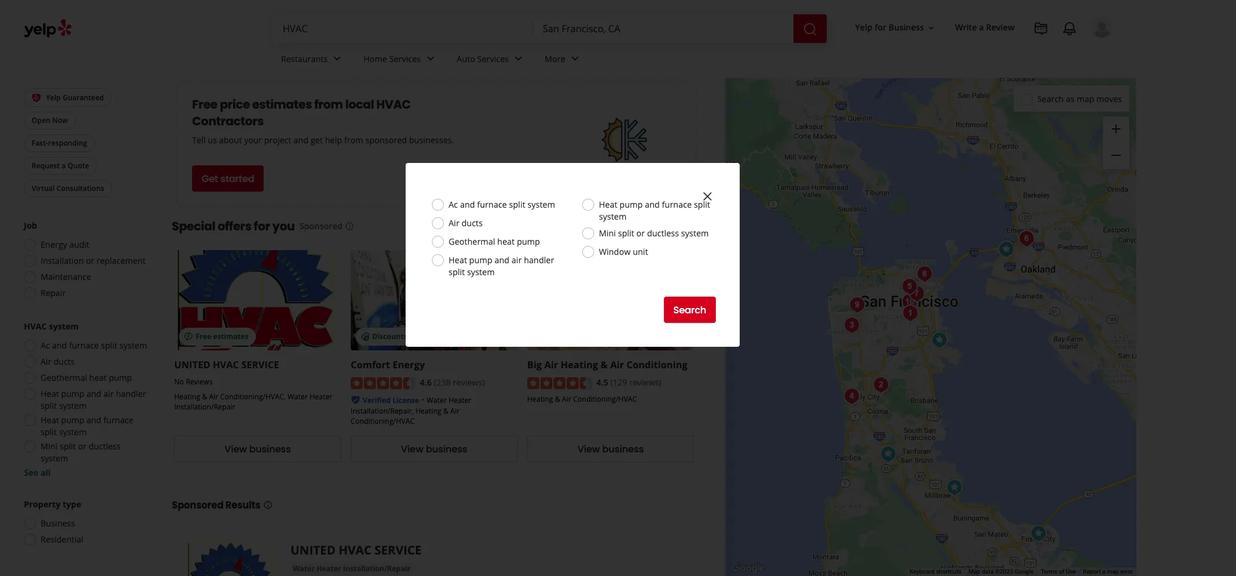 Task type: locate. For each thing, give the bounding box(es) containing it.
1 vertical spatial conditioning/hvac
[[351, 416, 415, 426]]

hvac up water heater installation/repair button at the bottom
[[339, 542, 372, 558]]

1 horizontal spatial service
[[375, 542, 422, 558]]

0 horizontal spatial a
[[62, 161, 66, 171]]

service inside united hvac service water heater installation/repair
[[375, 542, 422, 558]]

view business link down heating & air conditioning/hvac on the bottom of the page
[[527, 436, 695, 462]]

search
[[1038, 93, 1064, 104], [674, 303, 707, 317]]

heat inside search dialog
[[498, 236, 515, 247]]

air
[[449, 217, 460, 229], [41, 356, 51, 367], [545, 358, 559, 371], [611, 358, 624, 371], [209, 392, 218, 402], [562, 394, 572, 404], [451, 406, 460, 416]]

business
[[889, 22, 925, 33], [41, 518, 75, 529]]

get
[[311, 134, 323, 146]]

1 horizontal spatial ductless
[[647, 227, 679, 239]]

0 vertical spatial heat
[[498, 236, 515, 247]]

4.5 star rating image
[[527, 377, 592, 389]]

business for big air heating & air conditioning
[[603, 442, 644, 456]]

a right report on the bottom right of page
[[1103, 568, 1106, 575]]

0 horizontal spatial ac
[[41, 340, 50, 351]]

service up water heater installation/repair button at the bottom
[[375, 542, 422, 558]]

hvac right best
[[252, 38, 294, 58]]

1 horizontal spatial search
[[1038, 93, 1064, 104]]

top
[[172, 38, 199, 58]]

ac
[[449, 199, 458, 210], [41, 340, 50, 351]]

mini split or ductless system up unit
[[599, 227, 709, 239]]

option group containing property type
[[20, 498, 148, 549]]

mini split or ductless system
[[599, 227, 709, 239], [41, 441, 121, 464]]

0 vertical spatial united
[[174, 358, 210, 371]]

0 horizontal spatial installation/repair
[[174, 402, 235, 412]]

2 view business from the left
[[401, 442, 468, 456]]

window
[[599, 246, 631, 257]]

geothermal heat pump inside 'option group'
[[41, 372, 132, 383]]

2 vertical spatial a
[[1103, 568, 1106, 575]]

service up conditioning/hvac,
[[242, 358, 279, 371]]

a plus quality hvac image
[[840, 384, 864, 408]]

0 horizontal spatial sponsored
[[172, 499, 224, 512]]

0 horizontal spatial map
[[1077, 93, 1095, 104]]

2 horizontal spatial a
[[1103, 568, 1106, 575]]

1 vertical spatial ac and furnace split system
[[41, 340, 147, 351]]

0 horizontal spatial united hvac service link
[[174, 358, 279, 371]]

2 option group from the top
[[20, 321, 148, 479]]

sponsored right you
[[300, 220, 343, 232]]

for inside button
[[875, 22, 887, 33]]

mini up "all"
[[41, 441, 58, 452]]

a left quote
[[62, 161, 66, 171]]

yelp
[[856, 22, 873, 33], [46, 92, 61, 102]]

geothermal
[[449, 236, 495, 247], [41, 372, 87, 383]]

a for write
[[980, 22, 985, 33]]

ac inside search dialog
[[449, 199, 458, 210]]

or inside mini split or ductless system
[[78, 441, 87, 452]]

hvac right the local
[[377, 96, 411, 113]]

view down heating & air conditioning/hvac on the bottom of the page
[[578, 442, 600, 456]]

1 24 chevron down v2 image from the left
[[424, 52, 438, 66]]

or down audit
[[86, 255, 94, 266]]

services
[[390, 53, 421, 64], [478, 53, 509, 64]]

None search field
[[273, 14, 829, 43]]

auto services
[[457, 53, 509, 64]]

option group
[[20, 220, 148, 303], [20, 321, 148, 479], [20, 498, 148, 549]]

get
[[202, 172, 218, 185]]

&
[[601, 358, 608, 371], [202, 392, 207, 402], [555, 394, 561, 404], [443, 406, 449, 416]]

1 reviews) from the left
[[453, 377, 485, 388]]

0 horizontal spatial reviews)
[[453, 377, 485, 388]]

1 vertical spatial air ducts
[[41, 356, 75, 367]]

view down conditioning/hvac,
[[225, 442, 247, 456]]

project
[[264, 134, 292, 146]]

1 horizontal spatial heat pump and air handler split system
[[449, 254, 554, 278]]

responding
[[48, 138, 87, 148]]

1 horizontal spatial mini split or ductless system
[[599, 227, 709, 239]]

2 horizontal spatial view business
[[578, 442, 644, 456]]

1 vertical spatial estimates
[[213, 331, 249, 341]]

guaranteed
[[63, 92, 104, 102]]

job
[[24, 220, 37, 231]]

24 chevron down v2 image
[[330, 52, 345, 66], [512, 52, 526, 66]]

0 vertical spatial map
[[1077, 93, 1095, 104]]

hvac down "repair"
[[24, 321, 47, 332]]

1 vertical spatial united
[[291, 542, 336, 558]]

1 services from the left
[[390, 53, 421, 64]]

1 horizontal spatial for
[[875, 22, 887, 33]]

conditioning/hvac down verified
[[351, 416, 415, 426]]

1 vertical spatial geothermal heat pump
[[41, 372, 132, 383]]

air ducts inside search dialog
[[449, 217, 483, 229]]

keyboard
[[910, 568, 935, 575]]

heat pump and furnace split system
[[599, 199, 711, 222], [41, 414, 133, 438]]

atlas heating image
[[1015, 227, 1039, 251]]

ducts inside search dialog
[[462, 217, 483, 229]]

1 view business from the left
[[225, 442, 291, 456]]

1 option group from the top
[[20, 220, 148, 303]]

1 horizontal spatial 24 chevron down v2 image
[[568, 52, 582, 66]]

write a review link
[[951, 17, 1020, 38]]

16 discount available v2 image
[[360, 332, 370, 341]]

a inside button
[[62, 161, 66, 171]]

1 horizontal spatial united
[[291, 542, 336, 558]]

service for united hvac service no reviews heating & air conditioning/hvac, water heater installation/repair
[[242, 358, 279, 371]]

fast-responding button
[[24, 134, 95, 152]]

discounts
[[372, 331, 408, 341]]

heating inside united hvac service no reviews heating & air conditioning/hvac, water heater installation/repair
[[174, 392, 200, 402]]

0 horizontal spatial view business link
[[174, 436, 341, 462]]

0 vertical spatial air
[[512, 254, 522, 266]]

search image
[[803, 22, 818, 36]]

0 horizontal spatial heat
[[89, 372, 107, 383]]

service inside united hvac service no reviews heating & air conditioning/hvac, water heater installation/repair
[[242, 358, 279, 371]]

virtual
[[32, 183, 55, 193]]

1 vertical spatial map
[[1108, 568, 1120, 575]]

& inside united hvac service no reviews heating & air conditioning/hvac, water heater installation/repair
[[202, 392, 207, 402]]

yelp guaranteed button
[[24, 88, 112, 107]]

energy up "installation"
[[41, 239, 67, 250]]

estimates right 16 free estimates v2 icon
[[213, 331, 249, 341]]

1 business from the left
[[249, 442, 291, 456]]

view business for big air heating & air conditioning
[[578, 442, 644, 456]]

1 horizontal spatial energy
[[393, 358, 425, 371]]

search dialog
[[0, 0, 1237, 576]]

free for estimates
[[196, 331, 211, 341]]

2 vertical spatial 16 info v2 image
[[263, 500, 273, 510]]

california
[[441, 38, 511, 58]]

1 vertical spatial geothermal
[[41, 372, 87, 383]]

view for united hvac service
[[225, 442, 247, 456]]

& up 4.5
[[601, 358, 608, 371]]

business for comfort energy
[[426, 442, 468, 456]]

map data ©2023 google
[[969, 568, 1034, 575]]

geothermal heat pump
[[449, 236, 540, 247], [41, 372, 132, 383]]

24 chevron down v2 image left auto
[[424, 52, 438, 66]]

free for price
[[192, 96, 218, 113]]

hvac inside united hvac service water heater installation/repair
[[339, 542, 372, 558]]

services right auto
[[478, 53, 509, 64]]

ductless inside search dialog
[[647, 227, 679, 239]]

furnace
[[477, 199, 507, 210], [662, 199, 692, 210], [69, 340, 99, 351], [104, 414, 133, 426]]

service
[[242, 358, 279, 371], [375, 542, 422, 558]]

you
[[272, 218, 295, 235]]

ortiz heating & air conditioning image
[[943, 476, 967, 500]]

24 chevron down v2 image right more
[[568, 52, 582, 66]]

verified license
[[363, 395, 419, 406]]

24 chevron down v2 image inside more link
[[568, 52, 582, 66]]

2 services from the left
[[478, 53, 509, 64]]

0 horizontal spatial ducts
[[54, 356, 75, 367]]

3 view from the left
[[578, 442, 600, 456]]

2 horizontal spatial view
[[578, 442, 600, 456]]

view business link down conditioning/hvac,
[[174, 436, 341, 462]]

business left 16 chevron down v2 image
[[889, 22, 925, 33]]

heat
[[498, 236, 515, 247], [89, 372, 107, 383]]

water inside united hvac service no reviews heating & air conditioning/hvac, water heater installation/repair
[[288, 392, 308, 402]]

tell
[[192, 134, 206, 146]]

16 yelp guaranteed v2 image
[[32, 93, 41, 103]]

reviews) for comfort energy
[[453, 377, 485, 388]]

0 vertical spatial geothermal heat pump
[[449, 236, 540, 247]]

big
[[527, 358, 542, 371]]

1 horizontal spatial 16 info v2 image
[[345, 221, 355, 231]]

air ducts
[[449, 217, 483, 229], [41, 356, 75, 367]]

same day air conditioning & heating image
[[898, 290, 922, 314]]

map for error
[[1108, 568, 1120, 575]]

1 vertical spatial heat pump and air handler split system
[[41, 388, 146, 411]]

24 chevron down v2 image for restaurants
[[330, 52, 345, 66]]

1 vertical spatial search
[[674, 303, 707, 317]]

3 view business from the left
[[578, 442, 644, 456]]

0 vertical spatial ducts
[[462, 217, 483, 229]]

& inside water heater installation/repair, heating & air conditioning/hvac
[[443, 406, 449, 416]]

1 horizontal spatial installation/repair
[[343, 564, 411, 574]]

and
[[294, 134, 309, 146], [460, 199, 475, 210], [645, 199, 660, 210], [495, 254, 510, 266], [52, 340, 67, 351], [87, 388, 101, 399], [87, 414, 101, 426]]

conditioning/hvac inside water heater installation/repair, heating & air conditioning/hvac
[[351, 416, 415, 426]]

projects image
[[1034, 21, 1049, 36]]

& down reviews
[[202, 392, 207, 402]]

24 chevron down v2 image
[[424, 52, 438, 66], [568, 52, 582, 66]]

0 vertical spatial ac and furnace split system
[[449, 199, 555, 210]]

user actions element
[[846, 15, 1130, 88]]

view business down conditioning/hvac,
[[225, 442, 291, 456]]

1 horizontal spatial heat
[[498, 236, 515, 247]]

1 horizontal spatial services
[[478, 53, 509, 64]]

type
[[63, 498, 81, 510]]

3 business from the left
[[603, 442, 644, 456]]

write
[[956, 22, 978, 33]]

united hvac service link up water heater installation/repair button at the bottom
[[291, 542, 422, 558]]

2 horizontal spatial 16 info v2 image
[[692, 45, 702, 55]]

installation
[[41, 255, 84, 266]]

discounts available link
[[351, 250, 518, 350]]

geothermal heat pump inside search dialog
[[449, 236, 540, 247]]

about
[[219, 134, 242, 146]]

0 vertical spatial sponsored
[[300, 220, 343, 232]]

verified license button
[[363, 394, 419, 406]]

0 vertical spatial handler
[[524, 254, 554, 266]]

free left price
[[192, 96, 218, 113]]

or up type
[[78, 441, 87, 452]]

0 vertical spatial option group
[[20, 220, 148, 303]]

0 vertical spatial united hvac service link
[[174, 358, 279, 371]]

1 horizontal spatial ducts
[[462, 217, 483, 229]]

geothermal inside search dialog
[[449, 236, 495, 247]]

map right as
[[1077, 93, 1095, 104]]

see
[[24, 467, 38, 478]]

mini
[[599, 227, 616, 239], [41, 441, 58, 452]]

reviews) for big air heating & air conditioning
[[630, 377, 662, 388]]

view down water heater installation/repair, heating & air conditioning/hvac
[[401, 442, 424, 456]]

nur hvac image
[[1027, 522, 1051, 546]]

1 horizontal spatial ac
[[449, 199, 458, 210]]

services right home
[[390, 53, 421, 64]]

terms of use
[[1041, 568, 1077, 575]]

1 vertical spatial 16 info v2 image
[[345, 221, 355, 231]]

1 vertical spatial from
[[344, 134, 363, 146]]

united for united hvac service no reviews heating & air conditioning/hvac, water heater installation/repair
[[174, 358, 210, 371]]

united hvac service water heater installation/repair
[[291, 542, 422, 574]]

2 business from the left
[[426, 442, 468, 456]]

terms of use link
[[1041, 568, 1077, 575]]

ac inside 'option group'
[[41, 340, 50, 351]]

restaurants link
[[272, 43, 354, 78]]

0 horizontal spatial energy
[[41, 239, 67, 250]]

hvac down free estimates
[[213, 358, 239, 371]]

0 horizontal spatial view business
[[225, 442, 291, 456]]

price
[[220, 96, 250, 113]]

air inside water heater installation/repair, heating & air conditioning/hvac
[[451, 406, 460, 416]]

heat
[[599, 199, 618, 210], [449, 254, 467, 266], [41, 388, 59, 399], [41, 414, 59, 426]]

0 horizontal spatial view
[[225, 442, 247, 456]]

united up reviews
[[174, 358, 210, 371]]

24 chevron down v2 image inside restaurants "link"
[[330, 52, 345, 66]]

mini up window
[[599, 227, 616, 239]]

mini split or ductless system up "all"
[[41, 441, 121, 464]]

from left the local
[[314, 96, 343, 113]]

data
[[982, 568, 994, 575]]

0 vertical spatial air ducts
[[449, 217, 483, 229]]

1 vertical spatial sponsored
[[172, 499, 224, 512]]

0 horizontal spatial united
[[174, 358, 210, 371]]

split inside mini split or ductless system
[[60, 441, 76, 452]]

0 horizontal spatial ac and furnace split system
[[41, 340, 147, 351]]

0 horizontal spatial 24 chevron down v2 image
[[330, 52, 345, 66]]

1 horizontal spatial air ducts
[[449, 217, 483, 229]]

0 horizontal spatial business
[[249, 442, 291, 456]]

2 horizontal spatial business
[[603, 442, 644, 456]]

zoom out image
[[1110, 148, 1124, 162]]

view business down heating & air conditioning/hvac on the bottom of the page
[[578, 442, 644, 456]]

2 reviews) from the left
[[630, 377, 662, 388]]

2 24 chevron down v2 image from the left
[[568, 52, 582, 66]]

heater inside united hvac service water heater installation/repair
[[317, 564, 341, 574]]

free inside free price estimates from local hvac contractors tell us about your project and get help from sponsored businesses.
[[192, 96, 218, 113]]

view business link for big air heating & air conditioning
[[527, 436, 695, 462]]

united up water heater installation/repair link
[[291, 542, 336, 558]]

heating down license
[[416, 406, 442, 416]]

cyclone air systems inc. image
[[913, 262, 937, 286]]

yelp inside user actions element
[[856, 22, 873, 33]]

businesses.
[[409, 134, 454, 146]]

reviews) right (238
[[453, 377, 485, 388]]

2 view from the left
[[401, 442, 424, 456]]

view business link for united hvac service
[[174, 436, 341, 462]]

view business down water heater installation/repair, heating & air conditioning/hvac
[[401, 442, 468, 456]]

mini inside 'option group'
[[41, 441, 58, 452]]

& down (238
[[443, 406, 449, 416]]

conditioning/hvac down 4.5
[[574, 394, 637, 404]]

0 horizontal spatial services
[[390, 53, 421, 64]]

2 24 chevron down v2 image from the left
[[512, 52, 526, 66]]

next hvac & appliance repair image
[[905, 282, 929, 306]]

0 vertical spatial mini split or ductless system
[[599, 227, 709, 239]]

special offers for you
[[172, 218, 295, 235]]

top 10 best hvac near san francisco, california
[[172, 38, 511, 58]]

reviews) down conditioning
[[630, 377, 662, 388]]

yelp right search image
[[856, 22, 873, 33]]

1 horizontal spatial ac and furnace split system
[[449, 199, 555, 210]]

business inside yelp for business button
[[889, 22, 925, 33]]

1 horizontal spatial view business
[[401, 442, 468, 456]]

24 chevron down v2 image right restaurants
[[330, 52, 345, 66]]

map region
[[670, 58, 1237, 576]]

view
[[225, 442, 247, 456], [401, 442, 424, 456], [578, 442, 600, 456]]

1 horizontal spatial sponsored
[[300, 220, 343, 232]]

of
[[1060, 568, 1065, 575]]

from
[[314, 96, 343, 113], [344, 134, 363, 146]]

1 horizontal spatial view business link
[[351, 436, 518, 462]]

0 horizontal spatial geothermal
[[41, 372, 87, 383]]

24 chevron down v2 image right auto services
[[512, 52, 526, 66]]

services for home services
[[390, 53, 421, 64]]

business up the residential
[[41, 518, 75, 529]]

1 horizontal spatial yelp
[[856, 22, 873, 33]]

service for united hvac service water heater installation/repair
[[375, 542, 422, 558]]

24 chevron down v2 image inside the home services link
[[424, 52, 438, 66]]

2 view business link from the left
[[351, 436, 518, 462]]

free right 16 free estimates v2 icon
[[196, 331, 211, 341]]

0 horizontal spatial air
[[104, 388, 114, 399]]

energy inside 'option group'
[[41, 239, 67, 250]]

0 vertical spatial heat pump and air handler split system
[[449, 254, 554, 278]]

0 horizontal spatial handler
[[116, 388, 146, 399]]

heating down no
[[174, 392, 200, 402]]

16 verified v2 image
[[351, 395, 360, 405]]

services for auto services
[[478, 53, 509, 64]]

a right the write
[[980, 22, 985, 33]]

1 vertical spatial mini split or ductless system
[[41, 441, 121, 464]]

a for request
[[62, 161, 66, 171]]

for left you
[[254, 218, 270, 235]]

ductless inside 'option group'
[[89, 441, 121, 452]]

1 horizontal spatial business
[[889, 22, 925, 33]]

for left 16 chevron down v2 image
[[875, 22, 887, 33]]

report
[[1084, 568, 1101, 575]]

sponsored left results
[[172, 499, 224, 512]]

maintenance
[[41, 271, 91, 282]]

0 horizontal spatial 24 chevron down v2 image
[[424, 52, 438, 66]]

from right 'help'
[[344, 134, 363, 146]]

heat pump and air handler split system inside search dialog
[[449, 254, 554, 278]]

1 vertical spatial heat pump and furnace split system
[[41, 414, 133, 438]]

0 vertical spatial for
[[875, 22, 887, 33]]

1 horizontal spatial view
[[401, 442, 424, 456]]

or up unit
[[637, 227, 645, 239]]

united inside united hvac service no reviews heating & air conditioning/hvac, water heater installation/repair
[[174, 358, 210, 371]]

mini inside search dialog
[[599, 227, 616, 239]]

group
[[1104, 116, 1130, 169]]

home services link
[[354, 43, 447, 78]]

view business link down water heater installation/repair, heating & air conditioning/hvac
[[351, 436, 518, 462]]

heat inside 'option group'
[[89, 372, 107, 383]]

replacement
[[97, 255, 146, 266]]

business for united hvac service
[[249, 442, 291, 456]]

0 vertical spatial geothermal
[[449, 236, 495, 247]]

1 horizontal spatial heat pump and furnace split system
[[599, 199, 711, 222]]

nk heating & air conditioning image
[[995, 238, 1019, 261]]

0 vertical spatial from
[[314, 96, 343, 113]]

1 view business link from the left
[[174, 436, 341, 462]]

air
[[512, 254, 522, 266], [104, 388, 114, 399]]

map left error
[[1108, 568, 1120, 575]]

1 vertical spatial heat
[[89, 372, 107, 383]]

free price estimates from local hvac contractors image
[[594, 110, 653, 170]]

more link
[[535, 43, 592, 78]]

yelp right 16 yelp guaranteed v2 icon
[[46, 92, 61, 102]]

united hvac service link down free estimates
[[174, 358, 279, 371]]

main air image
[[877, 442, 900, 466]]

san francisco heating and cooling image
[[869, 373, 893, 397]]

0 horizontal spatial heat pump and furnace split system
[[41, 414, 133, 438]]

1 24 chevron down v2 image from the left
[[330, 52, 345, 66]]

heating
[[561, 358, 598, 371], [174, 392, 200, 402], [527, 394, 553, 404], [416, 406, 442, 416]]

united inside united hvac service water heater installation/repair
[[291, 542, 336, 558]]

water heater installation/repair, heating & air conditioning/hvac
[[351, 395, 472, 426]]

3 view business link from the left
[[527, 436, 695, 462]]

0 horizontal spatial mini
[[41, 441, 58, 452]]

search for search
[[674, 303, 707, 317]]

1 horizontal spatial geothermal
[[449, 236, 495, 247]]

16 info v2 image
[[692, 45, 702, 55], [345, 221, 355, 231], [263, 500, 273, 510]]

search inside button
[[674, 303, 707, 317]]

united hvac service link
[[174, 358, 279, 371], [291, 542, 422, 558]]

air flow pros heating and air conditioning image
[[899, 301, 923, 325]]

energy
[[41, 239, 67, 250], [393, 358, 425, 371]]

open now
[[32, 115, 68, 125]]

3 option group from the top
[[20, 498, 148, 549]]

conditioning/hvac
[[574, 394, 637, 404], [351, 416, 415, 426]]

0 vertical spatial 16 info v2 image
[[692, 45, 702, 55]]

0 vertical spatial search
[[1038, 93, 1064, 104]]

installation or replacement
[[41, 255, 146, 266]]

open now button
[[24, 112, 76, 130]]

next image
[[686, 219, 700, 233]]

1 view from the left
[[225, 442, 247, 456]]

1 horizontal spatial business
[[426, 442, 468, 456]]

request a quote button
[[24, 157, 97, 175]]

0 horizontal spatial geothermal heat pump
[[41, 372, 132, 383]]

zoom in image
[[1110, 122, 1124, 136]]

24 chevron down v2 image inside auto services link
[[512, 52, 526, 66]]

0 vertical spatial conditioning/hvac
[[574, 394, 637, 404]]

1 vertical spatial yelp
[[46, 92, 61, 102]]

4.6 star rating image
[[351, 377, 415, 389]]

energy up 4.6
[[393, 358, 425, 371]]

1 vertical spatial united hvac service link
[[291, 542, 422, 558]]

estimates up project
[[252, 96, 312, 113]]



Task type: vqa. For each thing, say whether or not it's contained in the screenshot.
Comfort Energy reviews)
yes



Task type: describe. For each thing, give the bounding box(es) containing it.
residential
[[41, 534, 83, 545]]

review
[[987, 22, 1015, 33]]

audit
[[69, 239, 89, 250]]

yelp for yelp for business
[[856, 22, 873, 33]]

water heater installation/repair link
[[291, 563, 413, 575]]

view for comfort energy
[[401, 442, 424, 456]]

now
[[52, 115, 68, 125]]

moves
[[1097, 93, 1123, 104]]

sponsored results
[[172, 499, 261, 512]]

heating inside water heater installation/repair, heating & air conditioning/hvac
[[416, 406, 442, 416]]

license
[[393, 395, 419, 406]]

1 horizontal spatial from
[[344, 134, 363, 146]]

help
[[325, 134, 342, 146]]

view business for comfort energy
[[401, 442, 468, 456]]

francisco,
[[364, 38, 438, 58]]

all
[[41, 467, 51, 478]]

write a review
[[956, 22, 1015, 33]]

property
[[24, 498, 61, 510]]

home
[[364, 53, 387, 64]]

near
[[297, 38, 331, 58]]

4.5 (129 reviews)
[[597, 377, 662, 388]]

big air heating & air conditioning link
[[527, 358, 688, 371]]

auto
[[457, 53, 475, 64]]

water inside water heater installation/repair, heating & air conditioning/hvac
[[427, 395, 447, 406]]

heating up 4.5 star rating image
[[561, 358, 598, 371]]

hvac inside free price estimates from local hvac contractors tell us about your project and get help from sponsored businesses.
[[377, 96, 411, 113]]

best
[[218, 38, 249, 58]]

business categories element
[[272, 43, 1113, 78]]

comfort
[[351, 358, 390, 371]]

heat pump and furnace split system inside search dialog
[[599, 199, 711, 222]]

& down 4.5 star rating image
[[555, 394, 561, 404]]

united for united hvac service water heater installation/repair
[[291, 542, 336, 558]]

yelp for yelp guaranteed
[[46, 92, 61, 102]]

map
[[969, 568, 981, 575]]

fast-
[[32, 138, 48, 148]]

installation/repair,
[[351, 406, 414, 416]]

view business for united hvac service
[[225, 442, 291, 456]]

estimates inside free price estimates from local hvac contractors tell us about your project and get help from sponsored businesses.
[[252, 96, 312, 113]]

hvac inside united hvac service no reviews heating & air conditioning/hvac, water heater installation/repair
[[213, 358, 239, 371]]

us
[[208, 134, 217, 146]]

no
[[174, 377, 184, 387]]

mini split or ductless system inside 'option group'
[[41, 441, 121, 464]]

search as map moves
[[1038, 93, 1123, 104]]

building efficiency image
[[846, 293, 869, 317]]

geothermal inside 'option group'
[[41, 372, 87, 383]]

handler inside search dialog
[[524, 254, 554, 266]]

search button
[[664, 297, 716, 323]]

business inside 'option group'
[[41, 518, 75, 529]]

error
[[1121, 568, 1134, 575]]

water inside united hvac service water heater installation/repair
[[293, 564, 315, 574]]

united hvac service no reviews heating & air conditioning/hvac, water heater installation/repair
[[174, 358, 333, 412]]

air ducts inside 'option group'
[[41, 356, 75, 367]]

air inside search dialog
[[449, 217, 460, 229]]

option group containing job
[[20, 220, 148, 303]]

energy audit
[[41, 239, 89, 250]]

search for search as map moves
[[1038, 93, 1064, 104]]

repair
[[41, 287, 66, 298]]

1 vertical spatial or
[[86, 255, 94, 266]]

16 info v2 image for special offers for you
[[345, 221, 355, 231]]

hvac inside 'option group'
[[24, 321, 47, 332]]

yelp for business button
[[851, 17, 941, 38]]

heat pump and furnace split system inside 'option group'
[[41, 414, 133, 438]]

comfort energy
[[351, 358, 425, 371]]

home services
[[364, 53, 421, 64]]

map for moves
[[1077, 93, 1095, 104]]

24 chevron down v2 image for home services
[[424, 52, 438, 66]]

24 chevron down v2 image for auto services
[[512, 52, 526, 66]]

keyboard shortcuts
[[910, 568, 962, 575]]

special
[[172, 218, 215, 235]]

air inside 'option group'
[[41, 356, 51, 367]]

heater inside united hvac service no reviews heating & air conditioning/hvac, water heater installation/repair
[[310, 392, 333, 402]]

0 horizontal spatial estimates
[[213, 331, 249, 341]]

reviews
[[186, 377, 213, 387]]

view business link for comfort energy
[[351, 436, 518, 462]]

sponsored for sponsored
[[300, 220, 343, 232]]

open
[[32, 115, 50, 125]]

ac and furnace split system inside 'option group'
[[41, 340, 147, 351]]

1 horizontal spatial conditioning/hvac
[[574, 394, 637, 404]]

sponsored
[[366, 134, 407, 146]]

virtual consultations
[[32, 183, 104, 193]]

google image
[[729, 561, 768, 576]]

close image
[[701, 189, 715, 203]]

breathable image
[[898, 275, 922, 298]]

water heater installation/repair button
[[291, 563, 413, 575]]

1 vertical spatial energy
[[393, 358, 425, 371]]

view for big air heating & air conditioning
[[578, 442, 600, 456]]

a for report
[[1103, 568, 1106, 575]]

terms
[[1041, 568, 1058, 575]]

installation/repair inside united hvac service no reviews heating & air conditioning/hvac, water heater installation/repair
[[174, 402, 235, 412]]

your
[[244, 134, 262, 146]]

and inside free price estimates from local hvac contractors tell us about your project and get help from sponsored businesses.
[[294, 134, 309, 146]]

or inside search dialog
[[637, 227, 645, 239]]

24 chevron down v2 image for more
[[568, 52, 582, 66]]

offers
[[218, 218, 252, 235]]

air inside search dialog
[[512, 254, 522, 266]]

16 info v2 image for top 10 best hvac near san francisco, california
[[692, 45, 702, 55]]

installation/repair inside united hvac service water heater installation/repair
[[343, 564, 411, 574]]

(129
[[611, 377, 628, 388]]

auto services link
[[447, 43, 535, 78]]

heater inside water heater installation/repair, heating & air conditioning/hvac
[[449, 395, 472, 406]]

dennis's heating & cooling image
[[928, 328, 952, 352]]

ducts inside 'option group'
[[54, 356, 75, 367]]

google
[[1015, 568, 1034, 575]]

restaurants
[[281, 53, 328, 64]]

heating & air conditioning/hvac
[[527, 394, 637, 404]]

1 vertical spatial for
[[254, 218, 270, 235]]

heat pump and air handler split system inside 'option group'
[[41, 388, 146, 411]]

4.6
[[420, 377, 432, 388]]

request a quote
[[32, 161, 89, 171]]

handler inside 'option group'
[[116, 388, 146, 399]]

yelp for business
[[856, 22, 925, 33]]

started
[[221, 172, 254, 185]]

previous image
[[659, 219, 673, 233]]

big air heating & air conditioning
[[527, 358, 688, 371]]

air inside 'option group'
[[104, 388, 114, 399]]

san
[[334, 38, 361, 58]]

property type
[[24, 498, 81, 510]]

16 chevron down v2 image
[[927, 23, 937, 33]]

sponsored for sponsored results
[[172, 499, 224, 512]]

report a map error link
[[1084, 568, 1134, 575]]

verified
[[363, 395, 391, 406]]

more
[[545, 53, 566, 64]]

results
[[225, 499, 261, 512]]

keyboard shortcuts button
[[910, 568, 962, 576]]

request
[[32, 161, 60, 171]]

mini split or ductless system inside search dialog
[[599, 227, 709, 239]]

4.6 (238 reviews)
[[420, 377, 485, 388]]

quote
[[68, 161, 89, 171]]

ac and furnace split system inside search dialog
[[449, 199, 555, 210]]

hvac system
[[24, 321, 79, 332]]

10
[[201, 38, 216, 58]]

window unit
[[599, 246, 648, 257]]

fast-responding
[[32, 138, 87, 148]]

air inside united hvac service no reviews heating & air conditioning/hvac, water heater installation/repair
[[209, 392, 218, 402]]

ocean air heating image
[[840, 313, 864, 337]]

see all button
[[24, 467, 51, 478]]

free estimates link
[[174, 250, 341, 350]]

option group containing hvac system
[[20, 321, 148, 479]]

notifications image
[[1063, 21, 1077, 36]]

get started
[[202, 172, 254, 185]]

16 free estimates v2 image
[[184, 332, 193, 341]]

heating down 4.5 star rating image
[[527, 394, 553, 404]]

as
[[1067, 93, 1075, 104]]

1 horizontal spatial united hvac service link
[[291, 542, 422, 558]]

(238
[[434, 377, 451, 388]]



